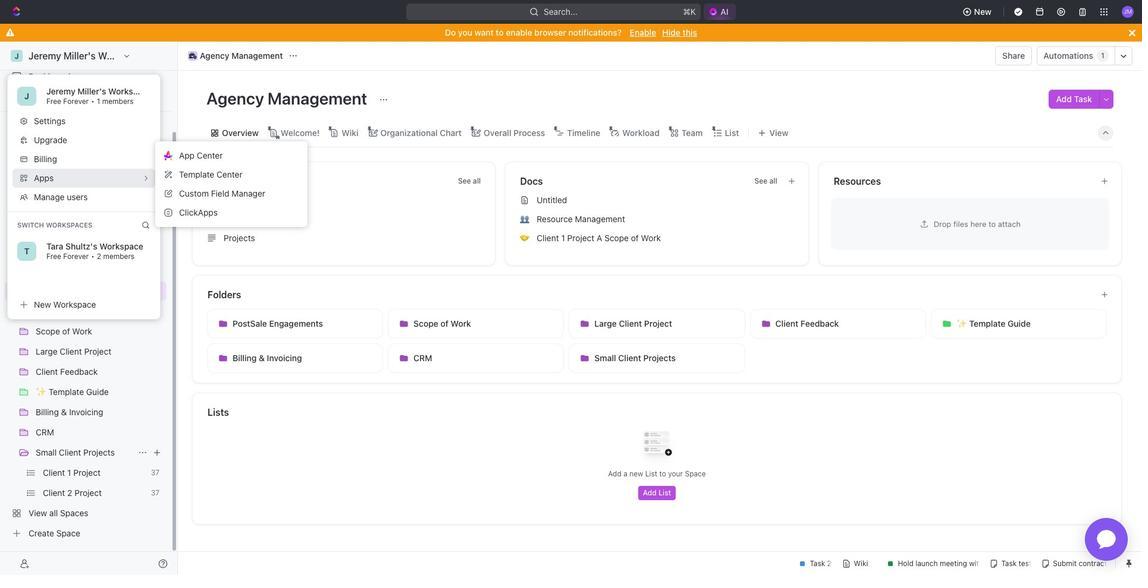 Task type: vqa. For each thing, say whether or not it's contained in the screenshot.
Template to the bottom
yes



Task type: locate. For each thing, give the bounding box(es) containing it.
agency right business time 'icon'
[[200, 51, 229, 61]]

crm button
[[388, 344, 564, 374]]

project left a in the top right of the page
[[567, 233, 595, 243]]

1 vertical spatial template
[[970, 319, 1006, 329]]

1 horizontal spatial see all button
[[750, 174, 782, 189]]

2 vertical spatial list
[[659, 489, 671, 498]]

1 vertical spatial miller's
[[78, 86, 106, 96]]

template inside "template center" button
[[179, 170, 214, 180]]

members down tara shultz's workspace
[[103, 252, 135, 261]]

1 vertical spatial to
[[989, 219, 996, 229]]

2 free forever from the top
[[46, 252, 89, 261]]

billing for billing
[[34, 154, 57, 164]]

0 vertical spatial to
[[496, 27, 504, 37]]

2 horizontal spatial projects
[[644, 353, 676, 364]]

wiki link right welcome!
[[339, 125, 359, 141]]

workspace down the shultz's
[[53, 300, 96, 310]]

workspace
[[98, 51, 147, 61], [108, 86, 152, 96], [100, 242, 143, 252], [53, 300, 96, 310]]

notifications?
[[569, 27, 622, 37]]

projects inside button
[[644, 353, 676, 364]]

agency management right business time 'icon'
[[200, 51, 283, 61]]

0 vertical spatial billing
[[34, 154, 57, 164]]

jeremy down dashboards
[[46, 86, 75, 96]]

new
[[974, 7, 992, 17], [34, 300, 51, 310]]

billing down project notes
[[34, 154, 57, 164]]

resources
[[834, 176, 881, 187]]

search...
[[544, 7, 578, 17]]

application
[[1071, 505, 1142, 576]]

agency management up welcome! link
[[206, 89, 371, 108]]

workspace up dashboards link
[[98, 51, 147, 61]]

members for shultz's
[[103, 252, 135, 261]]

a
[[624, 470, 628, 479]]

1 right automations
[[1101, 51, 1105, 60]]

1 vertical spatial free forever
[[46, 252, 89, 261]]

✨
[[957, 319, 967, 329]]

1 horizontal spatial all
[[770, 177, 777, 186]]

settings button
[[12, 112, 155, 131]]

favorites
[[10, 121, 41, 130]]

0 horizontal spatial project
[[29, 140, 56, 150]]

0 horizontal spatial wiki
[[29, 160, 45, 170]]

1 horizontal spatial list
[[659, 489, 671, 498]]

process
[[514, 128, 545, 138]]

to left your
[[660, 470, 666, 479]]

project inside the sidebar "navigation"
[[29, 140, 56, 150]]

1 horizontal spatial see all
[[755, 177, 777, 186]]

no lists icon. image
[[633, 422, 681, 470]]

postsale
[[233, 319, 267, 329]]

1 vertical spatial jeremy miller's workspace
[[46, 86, 152, 96]]

project
[[29, 140, 56, 150], [567, 233, 595, 243], [644, 319, 672, 329]]

new workspace button
[[12, 296, 155, 315]]

0 vertical spatial 2
[[48, 181, 53, 191]]

add a new list to your space
[[608, 470, 706, 479]]

members up settings button
[[102, 97, 134, 106]]

new inside "new workspace" button
[[34, 300, 51, 310]]

members for miller's
[[102, 97, 134, 106]]

0 vertical spatial j
[[15, 51, 19, 60]]

wiki
[[342, 128, 359, 138], [29, 160, 45, 170]]

dashboards link
[[5, 67, 167, 86]]

🤝
[[520, 234, 530, 243]]

jeremy miller's workspace for the bottom jeremy miller's workspace, , element
[[46, 86, 152, 96]]

0 vertical spatial of
[[631, 233, 639, 243]]

projects
[[224, 233, 255, 243], [644, 353, 676, 364], [83, 448, 115, 458]]

1 horizontal spatial of
[[631, 233, 639, 243]]

1 vertical spatial center
[[217, 170, 243, 180]]

files
[[954, 219, 969, 229]]

client inside tree
[[59, 448, 81, 458]]

0 horizontal spatial wiki link
[[5, 156, 167, 175]]

2 horizontal spatial project
[[644, 319, 672, 329]]

0 vertical spatial template
[[179, 170, 214, 180]]

2 vertical spatial 1
[[561, 233, 565, 243]]

client inside 'button'
[[619, 319, 642, 329]]

automations
[[1044, 51, 1094, 61]]

2 up manage
[[48, 181, 53, 191]]

list down add a new list to your space
[[659, 489, 671, 498]]

small client projects inside tree
[[36, 448, 115, 458]]

see all
[[458, 177, 481, 186], [755, 177, 777, 186]]

0 horizontal spatial work
[[451, 319, 471, 329]]

add left task
[[1056, 94, 1072, 104]]

forever up settings button
[[63, 97, 89, 106]]

list right new
[[645, 470, 657, 479]]

0 vertical spatial forever
[[63, 97, 89, 106]]

miller's
[[64, 51, 96, 61], [78, 86, 106, 96]]

see all button
[[453, 174, 486, 189], [750, 174, 782, 189]]

0 vertical spatial free forever
[[46, 97, 89, 106]]

1 vertical spatial wiki link
[[5, 156, 167, 175]]

of inside button
[[441, 319, 449, 329]]

free down tara
[[46, 252, 61, 261]]

2 vertical spatial projects
[[83, 448, 115, 458]]

0 horizontal spatial see all
[[458, 177, 481, 186]]

billing
[[34, 154, 57, 164], [233, 353, 257, 364]]

do you want to enable browser notifications? enable hide this
[[445, 27, 697, 37]]

0 horizontal spatial scope
[[414, 319, 438, 329]]

1 horizontal spatial projects
[[224, 233, 255, 243]]

1 vertical spatial projects
[[644, 353, 676, 364]]

add for add list
[[643, 489, 657, 498]]

add left a
[[608, 470, 622, 479]]

enable
[[630, 27, 656, 37]]

add down add a new list to your space
[[643, 489, 657, 498]]

billing left &
[[233, 353, 257, 364]]

management
[[232, 51, 283, 61], [268, 89, 367, 108], [575, 214, 625, 224]]

center down app center button
[[217, 170, 243, 180]]

project inside 'button'
[[644, 319, 672, 329]]

switch
[[17, 221, 44, 229]]

jeremy miller's workspace up dashboards link
[[29, 51, 147, 61]]

0 horizontal spatial new
[[34, 300, 51, 310]]

0 vertical spatial members
[[102, 97, 134, 106]]

0 horizontal spatial 2
[[48, 181, 53, 191]]

2 horizontal spatial to
[[989, 219, 996, 229]]

tara
[[46, 242, 63, 252]]

new inside new button
[[974, 7, 992, 17]]

1 horizontal spatial work
[[641, 233, 661, 243]]

2 vertical spatial management
[[575, 214, 625, 224]]

0 vertical spatial agency management
[[200, 51, 283, 61]]

2 down tara shultz's workspace
[[97, 252, 101, 261]]

&
[[259, 353, 265, 364]]

dashboard
[[29, 201, 70, 211]]

jeremy miller's workspace, , element inside the sidebar "navigation"
[[11, 50, 23, 62]]

feedback
[[801, 319, 839, 329]]

postsale engagements
[[233, 319, 323, 329]]

map
[[245, 195, 262, 205]]

center
[[197, 151, 223, 161], [217, 170, 243, 180]]

jeremy miller's workspace, , element
[[11, 50, 23, 62], [17, 87, 36, 106]]

0 horizontal spatial see all button
[[453, 174, 486, 189]]

1 horizontal spatial small
[[595, 353, 616, 364]]

template inside ✨ template guide button
[[970, 319, 1006, 329]]

project for client 1 project a scope of work
[[567, 233, 595, 243]]

of right a in the top right of the page
[[631, 233, 639, 243]]

team link
[[679, 125, 703, 141]]

1 horizontal spatial template
[[970, 319, 1006, 329]]

2 free from the top
[[46, 252, 61, 261]]

project notes link
[[5, 136, 167, 155]]

1 vertical spatial management
[[268, 89, 367, 108]]

agency management inside agency management link
[[200, 51, 283, 61]]

work down the untitled link
[[641, 233, 661, 243]]

apps
[[34, 173, 54, 183]]

1 horizontal spatial billing
[[233, 353, 257, 364]]

jeremy miller's workspace
[[29, 51, 147, 61], [46, 86, 152, 96]]

0 vertical spatial wiki
[[342, 128, 359, 138]]

list inside button
[[659, 489, 671, 498]]

of up crm button
[[441, 319, 449, 329]]

1 vertical spatial small
[[36, 448, 57, 458]]

miller's up dashboards link
[[64, 51, 96, 61]]

0 horizontal spatial template
[[179, 170, 214, 180]]

1 horizontal spatial wiki link
[[339, 125, 359, 141]]

1 down resource
[[561, 233, 565, 243]]

project down folders button
[[644, 319, 672, 329]]

scope up crm
[[414, 319, 438, 329]]

1 horizontal spatial small client projects
[[595, 353, 676, 364]]

chart
[[440, 128, 462, 138]]

list right the team
[[725, 128, 739, 138]]

1 vertical spatial work
[[451, 319, 471, 329]]

0 horizontal spatial see
[[458, 177, 471, 186]]

0 vertical spatial free
[[46, 97, 61, 106]]

folders
[[208, 290, 241, 300]]

1 vertical spatial forever
[[63, 252, 89, 261]]

your
[[668, 470, 683, 479]]

work inside button
[[451, 319, 471, 329]]

scope
[[605, 233, 629, 243], [414, 319, 438, 329]]

jeremy
[[29, 51, 61, 61], [46, 86, 75, 96]]

1 vertical spatial new
[[34, 300, 51, 310]]

free forever down tara
[[46, 252, 89, 261]]

1 vertical spatial scope
[[414, 319, 438, 329]]

1 vertical spatial wiki
[[29, 160, 45, 170]]

1 horizontal spatial see
[[755, 177, 768, 186]]

wiki link down project notes link
[[5, 156, 167, 175]]

0 horizontal spatial to
[[496, 27, 504, 37]]

0 vertical spatial 1
[[1101, 51, 1105, 60]]

0 horizontal spatial small client projects
[[36, 448, 115, 458]]

0 vertical spatial management
[[232, 51, 283, 61]]

1 horizontal spatial add
[[643, 489, 657, 498]]

to right want
[[496, 27, 504, 37]]

template up custom
[[179, 170, 214, 180]]

shultz's
[[65, 242, 97, 252]]

scope right a in the top right of the page
[[605, 233, 629, 243]]

overview
[[222, 128, 259, 138]]

project for large client project
[[644, 319, 672, 329]]

0 vertical spatial center
[[197, 151, 223, 161]]

template right ✨
[[970, 319, 1006, 329]]

add list
[[643, 489, 671, 498]]

forever for shultz's
[[63, 252, 89, 261]]

2 horizontal spatial list
[[725, 128, 739, 138]]

manager
[[232, 189, 265, 199]]

miller's for jeremy miller's workspace, , element in the the sidebar "navigation"
[[64, 51, 96, 61]]

project down favorites button
[[29, 140, 56, 150]]

0 vertical spatial wiki link
[[339, 125, 359, 141]]

2 inside the sidebar "navigation"
[[48, 181, 53, 191]]

0 vertical spatial jeremy miller's workspace
[[29, 51, 147, 61]]

0 vertical spatial list
[[725, 128, 739, 138]]

0 horizontal spatial of
[[441, 319, 449, 329]]

workspace up 2 members
[[100, 242, 143, 252]]

miller's up 1 members
[[78, 86, 106, 96]]

1 vertical spatial free
[[46, 252, 61, 261]]

jeremy miller's workspace up 1 members
[[46, 86, 152, 96]]

agency
[[200, 51, 229, 61], [206, 89, 264, 108]]

1 horizontal spatial project
[[567, 233, 595, 243]]

forever for miller's
[[63, 97, 89, 106]]

0 vertical spatial small
[[595, 353, 616, 364]]

overall process link
[[481, 125, 545, 141]]

1 forever from the top
[[63, 97, 89, 106]]

app center
[[179, 151, 223, 161]]

free forever up settings button
[[46, 97, 89, 106]]

work up crm button
[[451, 319, 471, 329]]

2 forever from the top
[[63, 252, 89, 261]]

2 vertical spatial project
[[644, 319, 672, 329]]

enable
[[506, 27, 532, 37]]

0 vertical spatial jeremy
[[29, 51, 61, 61]]

2 vertical spatial to
[[660, 470, 666, 479]]

1 vertical spatial add
[[608, 470, 622, 479]]

app
[[179, 151, 195, 161]]

0 horizontal spatial add
[[608, 470, 622, 479]]

free up "settings"
[[46, 97, 61, 106]]

0 vertical spatial small client projects
[[595, 353, 676, 364]]

wiki right welcome!
[[342, 128, 359, 138]]

small inside tree
[[36, 448, 57, 458]]

1 horizontal spatial new
[[974, 7, 992, 17]]

1 vertical spatial members
[[103, 252, 135, 261]]

1 vertical spatial project
[[567, 233, 595, 243]]

1 horizontal spatial scope
[[605, 233, 629, 243]]

jeremy up dashboards
[[29, 51, 61, 61]]

wiki up apps
[[29, 160, 45, 170]]

0 vertical spatial projects
[[224, 233, 255, 243]]

here
[[971, 219, 987, 229]]

0 horizontal spatial list
[[645, 470, 657, 479]]

0 vertical spatial project
[[29, 140, 56, 150]]

1 vertical spatial of
[[441, 319, 449, 329]]

center up template center
[[197, 151, 223, 161]]

0 horizontal spatial billing
[[34, 154, 57, 164]]

0 horizontal spatial j
[[15, 51, 19, 60]]

miller's inside the sidebar "navigation"
[[64, 51, 96, 61]]

to right the here
[[989, 219, 996, 229]]

j
[[15, 51, 19, 60], [24, 91, 29, 101]]

jeremy miller's workspace inside the sidebar "navigation"
[[29, 51, 147, 61]]

✨ template guide button
[[931, 309, 1107, 339]]

✨ template guide
[[957, 319, 1031, 329]]

1 up settings button
[[97, 97, 100, 106]]

2 horizontal spatial 1
[[1101, 51, 1105, 60]]

1 vertical spatial 2
[[97, 252, 101, 261]]

postsale engagements button
[[207, 309, 383, 339]]

1
[[1101, 51, 1105, 60], [97, 97, 100, 106], [561, 233, 565, 243]]

agency up overview
[[206, 89, 264, 108]]

lists
[[208, 408, 229, 418]]

client
[[537, 233, 559, 243], [619, 319, 642, 329], [776, 319, 799, 329], [618, 353, 641, 364], [59, 448, 81, 458]]

1 horizontal spatial 1
[[561, 233, 565, 243]]

2
[[48, 181, 53, 191], [97, 252, 101, 261]]

small
[[595, 353, 616, 364], [36, 448, 57, 458]]

a
[[597, 233, 602, 243]]

👥
[[520, 215, 530, 224]]

1 free from the top
[[46, 97, 61, 106]]

1 free forever from the top
[[46, 97, 89, 106]]

forever down the shultz's
[[63, 252, 89, 261]]

0 vertical spatial scope
[[605, 233, 629, 243]]



Task type: describe. For each thing, give the bounding box(es) containing it.
business time image
[[189, 53, 196, 59]]

2 see from the left
[[755, 177, 768, 186]]

miller's for the bottom jeremy miller's workspace, , element
[[78, 86, 106, 96]]

workload link
[[620, 125, 660, 141]]

‎task 2 link
[[5, 176, 167, 195]]

free forever for tara
[[46, 252, 89, 261]]

add task
[[1056, 94, 1092, 104]]

dashboard link
[[5, 196, 167, 215]]

hide
[[662, 27, 681, 37]]

field
[[211, 189, 229, 199]]

mind map
[[224, 195, 262, 205]]

scope of work button
[[388, 309, 564, 339]]

1 vertical spatial agency
[[206, 89, 264, 108]]

share button
[[995, 46, 1033, 65]]

do
[[445, 27, 456, 37]]

favorites button
[[5, 119, 53, 133]]

custom
[[179, 189, 209, 199]]

share
[[1003, 51, 1025, 61]]

new button
[[958, 2, 999, 21]]

drop
[[934, 219, 952, 229]]

settings
[[34, 116, 66, 126]]

timeline
[[567, 128, 600, 138]]

0 vertical spatial work
[[641, 233, 661, 243]]

resource management
[[537, 214, 625, 224]]

‎task
[[29, 181, 46, 191]]

custom field manager button
[[160, 184, 303, 203]]

large client project
[[595, 319, 672, 329]]

app center button
[[160, 146, 303, 165]]

client 1 project a scope of work
[[537, 233, 661, 243]]

1 horizontal spatial wiki
[[342, 128, 359, 138]]

engagements
[[269, 319, 323, 329]]

organizational chart
[[381, 128, 462, 138]]

1 horizontal spatial 2
[[97, 252, 101, 261]]

1 all from the left
[[473, 177, 481, 186]]

2 see all button from the left
[[750, 174, 782, 189]]

overview link
[[220, 125, 259, 141]]

mind map link
[[202, 191, 490, 210]]

workspace inside button
[[53, 300, 96, 310]]

overall process
[[484, 128, 545, 138]]

billing button
[[12, 150, 155, 169]]

workload
[[622, 128, 660, 138]]

users
[[67, 192, 88, 202]]

projects link
[[202, 229, 490, 248]]

manage users
[[34, 192, 88, 202]]

center for app center
[[197, 151, 223, 161]]

add list button
[[638, 487, 676, 501]]

welcome! link
[[278, 125, 320, 141]]

wiki link inside the sidebar "navigation"
[[5, 156, 167, 175]]

projects inside tree
[[83, 448, 115, 458]]

new for new workspace
[[34, 300, 51, 310]]

wiki inside the sidebar "navigation"
[[29, 160, 45, 170]]

0 vertical spatial agency
[[200, 51, 229, 61]]

jeremy miller's workspace for jeremy miller's workspace, , element in the the sidebar "navigation"
[[29, 51, 147, 61]]

manage
[[34, 192, 65, 202]]

team
[[682, 128, 703, 138]]

to for want
[[496, 27, 504, 37]]

dashboards
[[29, 71, 75, 82]]

to for here
[[989, 219, 996, 229]]

billing for billing & invoicing
[[233, 353, 257, 364]]

notes
[[58, 140, 81, 150]]

browser
[[535, 27, 566, 37]]

1 vertical spatial j
[[24, 91, 29, 101]]

large client project button
[[569, 309, 745, 339]]

new workspace
[[34, 300, 96, 310]]

j inside the sidebar "navigation"
[[15, 51, 19, 60]]

mind
[[224, 195, 243, 205]]

free forever for jeremy
[[46, 97, 89, 106]]

resources button
[[833, 174, 1091, 189]]

template center button
[[160, 165, 303, 184]]

add for add task
[[1056, 94, 1072, 104]]

untitled
[[537, 195, 567, 205]]

agency management link
[[185, 49, 286, 63]]

jeremy inside the sidebar "navigation"
[[29, 51, 61, 61]]

organizational
[[381, 128, 438, 138]]

1 members
[[97, 97, 134, 106]]

tara shultz's workspace, , element
[[17, 242, 36, 261]]

organizational chart link
[[378, 125, 462, 141]]

1 horizontal spatial to
[[660, 470, 666, 479]]

small inside button
[[595, 353, 616, 364]]

small client projects inside button
[[595, 353, 676, 364]]

tara shultz's workspace
[[46, 242, 143, 252]]

1 for 1 members
[[97, 97, 100, 106]]

billing & invoicing button
[[207, 344, 383, 374]]

recent
[[207, 176, 239, 187]]

1 vertical spatial jeremy
[[46, 86, 75, 96]]

billing & invoicing
[[233, 353, 302, 364]]

custom field manager
[[179, 189, 265, 199]]

untitled link
[[515, 191, 804, 210]]

1 for 1
[[1101, 51, 1105, 60]]

task
[[1074, 94, 1092, 104]]

add task button
[[1049, 90, 1100, 109]]

client feedback button
[[750, 309, 926, 339]]

1 see all button from the left
[[453, 174, 486, 189]]

1 vertical spatial jeremy miller's workspace, , element
[[17, 87, 36, 106]]

new for new
[[974, 7, 992, 17]]

small client projects tree
[[5, 242, 167, 544]]

folders button
[[207, 288, 1091, 302]]

center for template center
[[217, 170, 243, 180]]

scope inside button
[[414, 319, 438, 329]]

switch workspaces
[[17, 221, 92, 229]]

attach
[[998, 219, 1021, 229]]

free for jeremy
[[46, 97, 61, 106]]

1 see from the left
[[458, 177, 471, 186]]

guide
[[1008, 319, 1031, 329]]

1 vertical spatial agency management
[[206, 89, 371, 108]]

welcome!
[[281, 128, 320, 138]]

small client projects button
[[569, 344, 745, 374]]

upgrade
[[34, 135, 67, 145]]

1 see all from the left
[[458, 177, 481, 186]]

clickapps
[[179, 208, 218, 218]]

workspace up 1 members
[[108, 86, 152, 96]]

‎task 2
[[29, 181, 53, 191]]

2 all from the left
[[770, 177, 777, 186]]

free for tara
[[46, 252, 61, 261]]

docs
[[520, 176, 543, 187]]

workspace inside the sidebar "navigation"
[[98, 51, 147, 61]]

⌘k
[[683, 7, 696, 17]]

apps button
[[12, 169, 155, 188]]

1 vertical spatial list
[[645, 470, 657, 479]]

lists button
[[207, 406, 1108, 420]]

2 see all from the left
[[755, 177, 777, 186]]

2 members
[[97, 252, 135, 261]]

scope of work
[[414, 319, 471, 329]]

large
[[595, 319, 617, 329]]

list link
[[723, 125, 739, 141]]

sidebar navigation
[[0, 42, 178, 576]]

add for add a new list to your space
[[608, 470, 622, 479]]

template center
[[179, 170, 243, 180]]



